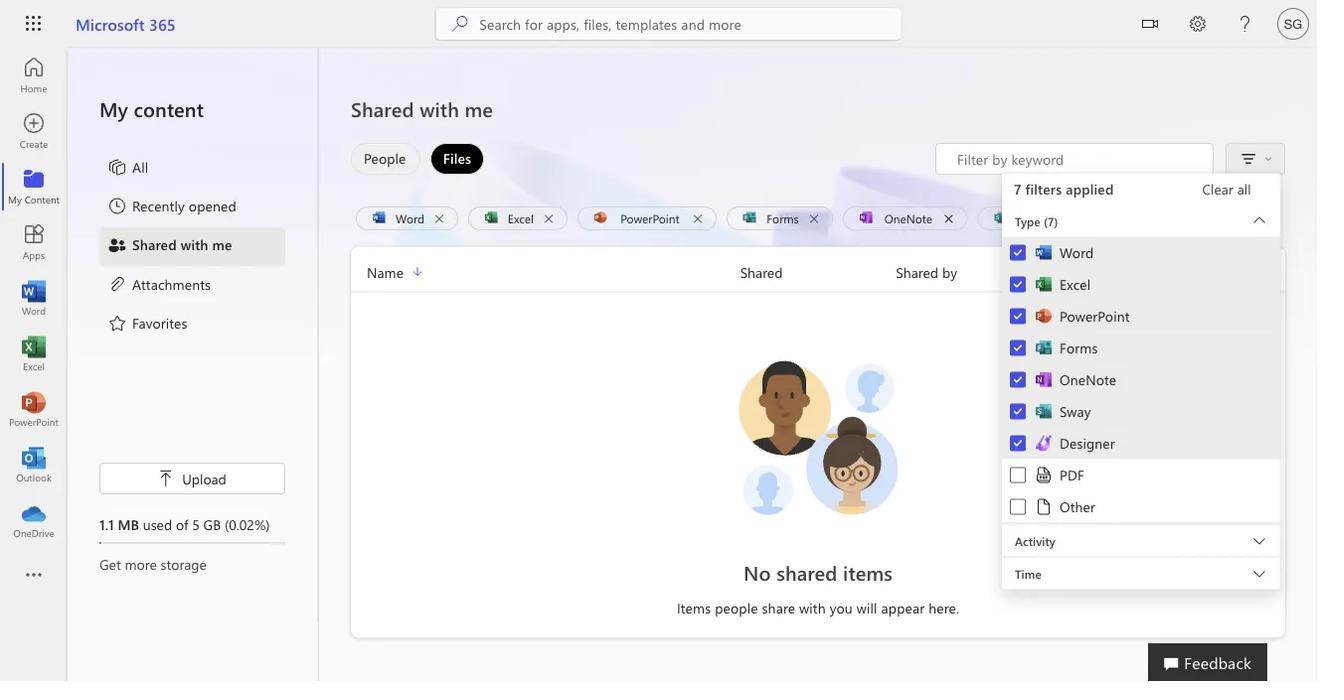 Task type: locate. For each thing, give the bounding box(es) containing it.
excel down word checkbox item
[[1060, 275, 1091, 294]]

0 vertical spatial with
[[420, 96, 459, 122]]

onenote inside checkbox item
[[1060, 371, 1117, 389]]

apps image
[[24, 233, 44, 252]]

0 horizontal spatial me
[[212, 236, 232, 254]]

powerpoint checkbox item
[[1002, 301, 1280, 333]]

word up name at the top left
[[396, 210, 424, 226]]

2 vertical spatial with
[[799, 599, 826, 618]]

clear all
[[1202, 180, 1251, 198], [1222, 210, 1264, 226]]

clear all button
[[1179, 173, 1274, 205], [1216, 207, 1270, 231]]

1 vertical spatial clear all button
[[1216, 207, 1270, 231]]

activity down '(7)'
[[1052, 263, 1098, 281]]

1 horizontal spatial word
[[1060, 244, 1094, 262]]

1 vertical spatial word
[[1060, 244, 1094, 262]]

forms checkbox item
[[1002, 333, 1280, 364]]

with inside menu
[[181, 236, 208, 254]]

1 vertical spatial activity
[[1015, 533, 1056, 549]]

1 vertical spatial clear all
[[1222, 210, 1264, 226]]

powerpoint
[[620, 210, 680, 226], [1060, 307, 1130, 326]]

menu containing all
[[99, 149, 285, 344]]

0 horizontal spatial with
[[181, 236, 208, 254]]

0 horizontal spatial sway
[[1017, 210, 1044, 226]]

no shared items status
[[585, 559, 1052, 587]]

1 vertical spatial onenote
[[1060, 371, 1117, 389]]

items
[[677, 599, 711, 618]]

type
[[1015, 213, 1041, 229]]

me down opened
[[212, 236, 232, 254]]

status
[[935, 143, 1214, 175]]

appear
[[881, 599, 925, 618]]

time button
[[1002, 558, 1280, 590]]

excel checkbox item
[[1002, 269, 1280, 301]]

microsoft
[[76, 13, 145, 34]]

0 vertical spatial powerpoint
[[620, 210, 680, 226]]

shared with me element
[[107, 235, 232, 259]]

tab list containing people
[[346, 143, 489, 175]]

1 vertical spatial sway
[[1060, 403, 1091, 421]]

0 vertical spatial clear all
[[1202, 180, 1251, 198]]

forms down powerpoint checkbox item
[[1060, 339, 1098, 357]]

0 horizontal spatial excel
[[508, 210, 534, 226]]

filters
[[1025, 180, 1062, 198]]

view more apps image
[[24, 567, 44, 587]]

with left you
[[799, 599, 826, 618]]

recently opened
[[132, 197, 236, 215]]

0 horizontal spatial all
[[1237, 180, 1251, 198]]

no
[[744, 560, 771, 586]]

with up files
[[420, 96, 459, 122]]

row
[[351, 261, 1285, 293]]

word inside button
[[396, 210, 424, 226]]

0 vertical spatial excel
[[508, 210, 534, 226]]

sway inside button
[[1017, 210, 1044, 226]]

0 vertical spatial sway
[[1017, 210, 1044, 226]]

onenote
[[884, 210, 932, 226], [1060, 371, 1117, 389]]

type (7)
[[1015, 213, 1058, 229]]

1 horizontal spatial menu
[[1002, 237, 1280, 524]]

me up files
[[465, 96, 493, 122]]

365
[[149, 13, 176, 34]]

menu
[[99, 149, 285, 344], [1002, 237, 1280, 524]]

1.1 mb used of 5 gb (0.02%)
[[99, 515, 270, 534]]

shared with me
[[351, 96, 493, 122], [132, 236, 232, 254]]

0 horizontal spatial word
[[396, 210, 424, 226]]

0 horizontal spatial onenote
[[884, 210, 932, 226]]

7 filters applied
[[1014, 180, 1114, 198]]

feedback button
[[1148, 644, 1267, 682]]

1 horizontal spatial onenote
[[1060, 371, 1117, 389]]

all for the topmost clear all button
[[1237, 180, 1251, 198]]

onedrive image
[[24, 511, 44, 531]]

1 vertical spatial clear
[[1222, 210, 1249, 226]]

shared with me down recently opened element
[[132, 236, 232, 254]]

attachments element
[[107, 274, 211, 298]]

sway checkbox item
[[1002, 396, 1280, 428]]

used
[[143, 515, 172, 534]]

content
[[134, 96, 204, 122]]

0 vertical spatial clear all button
[[1179, 173, 1274, 205]]

shared with me up files
[[351, 96, 493, 122]]

 button
[[1233, 145, 1278, 173]]

all for bottom clear all button
[[1252, 210, 1264, 226]]

sway inside checkbox item
[[1060, 403, 1091, 421]]

create image
[[24, 121, 44, 141]]

1 vertical spatial powerpoint
[[1060, 307, 1130, 326]]

powerpoint inside checkbox item
[[1060, 307, 1130, 326]]

sg button
[[1269, 0, 1317, 48]]

0 vertical spatial shared with me
[[351, 96, 493, 122]]

shared
[[351, 96, 414, 122], [132, 236, 177, 254], [740, 263, 783, 281], [896, 263, 938, 281]]

shared down forms button
[[740, 263, 783, 281]]

forms
[[767, 210, 799, 226], [1060, 339, 1098, 357]]

my content image
[[24, 177, 44, 197]]

menu inside my content left pane navigation navigation
[[99, 149, 285, 344]]

0 vertical spatial onenote
[[884, 210, 932, 226]]

time
[[1015, 566, 1042, 582]]

with down recently opened
[[181, 236, 208, 254]]

word down "sway" button
[[1060, 244, 1094, 262]]

opened
[[189, 197, 236, 215]]

shared
[[777, 560, 837, 586]]

1 horizontal spatial powerpoint
[[1060, 307, 1130, 326]]

excel up name button
[[508, 210, 534, 226]]

designer checkbox item
[[1002, 428, 1280, 460]]

forms up the 'shared' button
[[767, 210, 799, 226]]

excel image
[[24, 344, 44, 364]]

items people share with you will appear here. status
[[585, 599, 1052, 619]]

me
[[465, 96, 493, 122], [212, 236, 232, 254]]

none search field inside microsoft 365 banner
[[436, 8, 901, 40]]

all
[[1237, 180, 1251, 198], [1252, 210, 1264, 226]]

1 vertical spatial excel
[[1060, 275, 1091, 294]]

upload
[[182, 470, 226, 488]]

0 horizontal spatial menu
[[99, 149, 285, 344]]

activity
[[1052, 263, 1098, 281], [1015, 533, 1056, 549]]

0 vertical spatial all
[[1237, 180, 1251, 198]]

clear
[[1202, 180, 1233, 198], [1222, 210, 1249, 226]]

tab list
[[346, 143, 489, 175]]

sway up designer
[[1060, 403, 1091, 421]]

0 vertical spatial activity
[[1052, 263, 1098, 281]]

get more storage button
[[99, 555, 285, 575]]

1 horizontal spatial sway
[[1060, 403, 1091, 421]]

0 horizontal spatial powerpoint
[[620, 210, 680, 226]]

feedback
[[1184, 652, 1252, 673]]

1 horizontal spatial forms
[[1060, 339, 1098, 357]]

onenote up shared by
[[884, 210, 932, 226]]

0 horizontal spatial shared with me
[[132, 236, 232, 254]]

shared button
[[740, 261, 896, 284]]

items
[[843, 560, 893, 586]]

1 horizontal spatial with
[[420, 96, 459, 122]]

word
[[396, 210, 424, 226], [1060, 244, 1094, 262]]

other checkbox item
[[1002, 491, 1280, 524]]

sg
[[1284, 16, 1302, 31]]

clear all button down 
[[1179, 173, 1274, 205]]

0 vertical spatial word
[[396, 210, 424, 226]]

excel
[[508, 210, 534, 226], [1060, 275, 1091, 294]]

recently opened element
[[107, 196, 236, 220]]

sway
[[1017, 210, 1044, 226], [1060, 403, 1091, 421]]

sway down filters
[[1017, 210, 1044, 226]]

1 horizontal spatial me
[[465, 96, 493, 122]]

activity inside activity dropdown button
[[1015, 533, 1056, 549]]

navigation
[[0, 48, 68, 549]]

1 vertical spatial all
[[1252, 210, 1264, 226]]

shared down recently
[[132, 236, 177, 254]]

2 horizontal spatial with
[[799, 599, 826, 618]]

None search field
[[436, 8, 901, 40]]

powerpoint button
[[577, 207, 717, 231]]

0 horizontal spatial forms
[[767, 210, 799, 226]]

word checkbox item
[[1002, 237, 1280, 269]]

my content
[[99, 96, 204, 122]]

with inside status
[[799, 599, 826, 618]]

1 vertical spatial forms
[[1060, 339, 1098, 357]]

1 horizontal spatial excel
[[1060, 275, 1091, 294]]

people
[[364, 149, 406, 168]]

1 vertical spatial shared with me
[[132, 236, 232, 254]]

with
[[420, 96, 459, 122], [181, 236, 208, 254], [799, 599, 826, 618]]

activity for activity dropdown button
[[1015, 533, 1056, 549]]

1 horizontal spatial shared with me
[[351, 96, 493, 122]]

1 vertical spatial with
[[181, 236, 208, 254]]

1 horizontal spatial all
[[1252, 210, 1264, 226]]


[[1264, 155, 1272, 163]]

onenote inside button
[[884, 210, 932, 226]]

files tab
[[425, 143, 489, 175]]

activity, column 4 of 4 column header
[[1052, 261, 1285, 284]]

clear all button down  dropdown button
[[1216, 207, 1270, 231]]

Search box. Suggestions appear as you type. search field
[[479, 8, 901, 40]]

activity inside column header
[[1052, 263, 1098, 281]]

1 vertical spatial me
[[212, 236, 232, 254]]

microsoft 365
[[76, 13, 176, 34]]

activity up time
[[1015, 533, 1056, 549]]

row containing name
[[351, 261, 1285, 293]]

onenote down forms 'checkbox item'
[[1060, 371, 1117, 389]]

people
[[715, 599, 758, 618]]

0 vertical spatial forms
[[767, 210, 799, 226]]



Task type: describe. For each thing, give the bounding box(es) containing it.
empty state icon image
[[729, 348, 908, 527]]

favorites
[[132, 314, 187, 332]]

attachments
[[132, 275, 211, 293]]

outlook image
[[24, 455, 44, 475]]

share
[[762, 599, 795, 618]]

powerpoint image
[[24, 400, 44, 419]]

no shared items
[[744, 560, 893, 586]]

by
[[942, 263, 957, 281]]


[[1142, 16, 1158, 32]]

items people share with you will appear here.
[[677, 599, 959, 618]]

home image
[[24, 66, 44, 85]]

word button
[[356, 207, 458, 231]]

storage
[[161, 555, 207, 574]]

pdf
[[1060, 466, 1084, 485]]

excel inside checkbox item
[[1060, 275, 1091, 294]]

applied
[[1066, 180, 1114, 198]]

my content left pane navigation navigation
[[68, 48, 318, 622]]

forms inside button
[[767, 210, 799, 226]]

activity button
[[1002, 525, 1280, 557]]

word image
[[24, 288, 44, 308]]

7
[[1014, 180, 1022, 198]]

files
[[443, 149, 471, 168]]

me inside shared with me element
[[212, 236, 232, 254]]

name button
[[351, 261, 740, 284]]

Filter by keyword text field
[[955, 149, 1203, 169]]

shared inside my content left pane navigation navigation
[[132, 236, 177, 254]]

more
[[125, 555, 157, 574]]

will
[[857, 599, 877, 618]]

pdf checkbox item
[[1002, 459, 1280, 492]]

5
[[192, 515, 200, 534]]

shared up people
[[351, 96, 414, 122]]

other
[[1060, 498, 1095, 516]]

microsoft 365 banner
[[0, 0, 1317, 51]]

mb
[[118, 515, 139, 534]]

 upload
[[158, 470, 226, 488]]

all element
[[107, 157, 148, 181]]

1.1
[[99, 515, 114, 534]]

menu containing word
[[1002, 237, 1280, 524]]

(7)
[[1044, 213, 1058, 229]]

gb
[[203, 515, 221, 534]]

get
[[99, 555, 121, 574]]

0 vertical spatial clear
[[1202, 180, 1233, 198]]

forms button
[[727, 207, 833, 231]]

of
[[176, 515, 188, 534]]

onenote button
[[843, 207, 968, 231]]

shared by
[[896, 263, 957, 281]]

shared left by
[[896, 263, 938, 281]]

excel inside button
[[508, 210, 534, 226]]

powerpoint inside button
[[620, 210, 680, 226]]

you
[[830, 599, 853, 618]]

name
[[367, 263, 404, 281]]

get more storage
[[99, 555, 207, 574]]

sway button
[[978, 207, 1078, 231]]

type (7) button
[[1002, 205, 1280, 237]]

people tab
[[346, 143, 425, 175]]


[[158, 471, 174, 487]]

word inside checkbox item
[[1060, 244, 1094, 262]]

my
[[99, 96, 128, 122]]

here.
[[929, 599, 959, 618]]

excel button
[[468, 207, 567, 231]]

activity for the activity, column 4 of 4 column header
[[1052, 263, 1098, 281]]

shared by button
[[896, 261, 1052, 284]]

forms inside 'checkbox item'
[[1060, 339, 1098, 357]]

favorites element
[[107, 313, 187, 337]]

all
[[132, 158, 148, 176]]

(0.02%)
[[225, 515, 270, 534]]

designer
[[1060, 434, 1115, 453]]

 button
[[1126, 0, 1174, 51]]

recently
[[132, 197, 185, 215]]

shared with me inside menu
[[132, 236, 232, 254]]

onenote checkbox item
[[1002, 364, 1280, 396]]

0 vertical spatial me
[[465, 96, 493, 122]]



Task type: vqa. For each thing, say whether or not it's contained in the screenshot.
top templates
no



